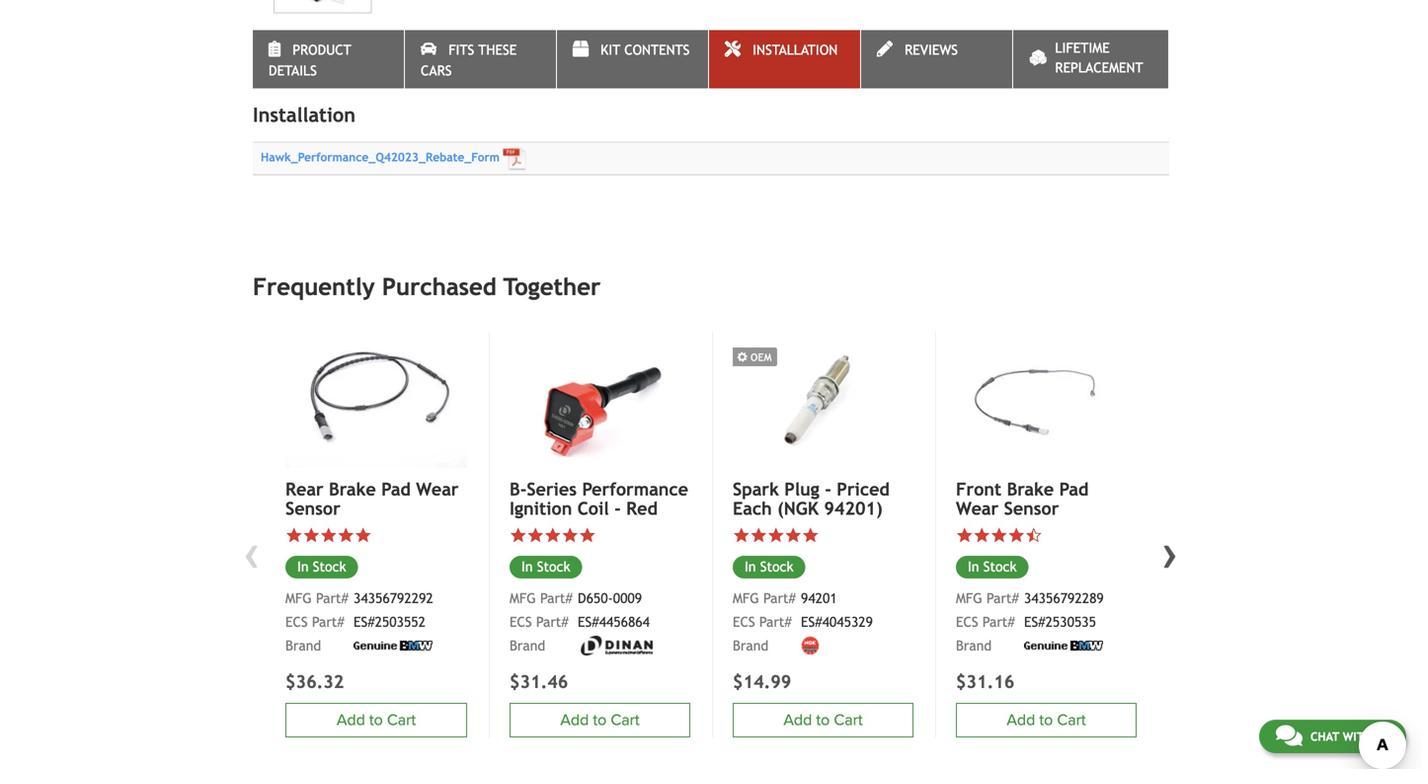 Task type: vqa. For each thing, say whether or not it's contained in the screenshot.


Task type: describe. For each thing, give the bounding box(es) containing it.
8 star image from the left
[[973, 527, 991, 544]]

(ngk
[[777, 498, 819, 519]]

$31.16
[[956, 672, 1015, 692]]

part# up $36.32
[[312, 614, 344, 630]]

d650-
[[578, 590, 613, 606]]

$36.32
[[285, 672, 344, 692]]

in stock for spark plug - priced each (ngk 94201)
[[745, 559, 794, 575]]

1 star image from the left
[[285, 527, 303, 544]]

3 star image from the left
[[544, 527, 561, 544]]

- inside b-series performance ignition coil - red
[[614, 498, 621, 519]]

add to cart for $31.16
[[1007, 711, 1086, 730]]

add for $31.46
[[560, 711, 589, 730]]

34356792289
[[1024, 590, 1104, 606]]

part# up $31.46
[[536, 614, 569, 630]]

front brake pad wear sensor
[[956, 479, 1089, 519]]

add to cart button for $14.99
[[733, 703, 914, 738]]

94201
[[801, 590, 837, 606]]

es#4045329
[[801, 614, 873, 630]]

frequently purchased together
[[253, 273, 601, 301]]

genuine bmw image for $36.32
[[354, 641, 433, 651]]

fits these cars
[[421, 42, 517, 78]]

brake for rear
[[329, 479, 376, 500]]

fits these cars link
[[405, 30, 556, 88]]

mfg for $31.46
[[510, 590, 536, 606]]

hawk_performance_q42023_rebate_form
[[261, 150, 500, 164]]

half star image
[[1025, 527, 1042, 544]]

mfg part# 34356792292 ecs part# es#2503552 brand
[[285, 590, 433, 654]]

es#2530535
[[1024, 614, 1096, 630]]

stock for front brake pad wear sensor
[[983, 559, 1017, 575]]

hawk_performance_q42023_rebate_form link
[[261, 147, 527, 170]]

to for $31.16
[[1039, 711, 1053, 730]]

brand for $31.16
[[956, 638, 992, 654]]

rear
[[285, 479, 324, 500]]

b-series performance ignition coil - red link
[[510, 479, 690, 519]]

$31.46
[[510, 672, 568, 692]]

kit
[[601, 42, 620, 58]]

us
[[1376, 730, 1390, 744]]

94201)
[[824, 498, 883, 519]]

cart for $31.46
[[611, 711, 640, 730]]

lifetime
[[1055, 40, 1110, 56]]

in for rear brake pad wear sensor
[[297, 559, 309, 575]]

comments image
[[1276, 724, 1303, 748]]

installation link
[[709, 30, 860, 88]]

coil
[[578, 498, 609, 519]]

2 star image from the left
[[337, 527, 355, 544]]

part# left 34356792292
[[316, 590, 348, 606]]

plug
[[784, 479, 820, 500]]

mfg for $31.16
[[956, 590, 982, 606]]

add to cart button for $31.46
[[510, 703, 690, 738]]

add for $36.32
[[337, 711, 365, 730]]

cart for $36.32
[[387, 711, 416, 730]]

b-series performance ignition coil - red
[[510, 479, 688, 519]]

replacement
[[1055, 60, 1143, 76]]

0009
[[613, 590, 642, 606]]

wear for front brake pad wear sensor
[[956, 498, 999, 519]]

rear brake pad wear sensor link
[[285, 479, 467, 519]]

in for b-series performance ignition coil - red
[[521, 559, 533, 575]]

es#4456864
[[578, 614, 650, 630]]

contents
[[624, 42, 690, 58]]

9 star image from the left
[[956, 527, 973, 544]]

brand for $36.32
[[285, 638, 321, 654]]

spark plug - priced each (ngk 94201) image
[[733, 332, 914, 467]]

genuine bmw image for $31.16
[[1024, 641, 1103, 651]]

4 star image from the left
[[561, 527, 579, 544]]

mfg for $36.32
[[285, 590, 312, 606]]

6 star image from the left
[[750, 527, 767, 544]]

fits
[[449, 42, 474, 58]]

with
[[1343, 730, 1372, 744]]

1 star image from the left
[[303, 527, 320, 544]]

product details
[[269, 42, 351, 78]]

stock for spark plug - priced each (ngk 94201)
[[760, 559, 794, 575]]

es#2503552
[[354, 614, 426, 630]]

in stock for rear brake pad wear sensor
[[297, 559, 346, 575]]

mfg part# 94201 ecs part# es#4045329 brand
[[733, 590, 873, 654]]

performance
[[582, 479, 688, 500]]

wear for rear brake pad wear sensor
[[416, 479, 459, 500]]

add to cart button for $36.32
[[285, 703, 467, 738]]

these
[[478, 42, 517, 58]]



Task type: locate. For each thing, give the bounding box(es) containing it.
1 pad from the left
[[381, 479, 411, 500]]

mfg up $31.16
[[956, 590, 982, 606]]

34356792292
[[354, 590, 433, 606]]

lifetime replacement link
[[1013, 30, 1168, 88]]

add down $31.16
[[1007, 711, 1035, 730]]

mfg for $14.99
[[733, 590, 759, 606]]

mfg left 94201
[[733, 590, 759, 606]]

mfg inside mfg part# 34356792289 ecs part# es#2530535 brand
[[956, 590, 982, 606]]

2 genuine bmw image from the left
[[1024, 641, 1103, 651]]

1 add to cart button from the left
[[285, 703, 467, 738]]

2 to from the left
[[593, 711, 607, 730]]

add to cart down $36.32
[[337, 711, 416, 730]]

kit contents link
[[557, 30, 708, 88]]

add down $14.99
[[784, 711, 812, 730]]

in stock for front brake pad wear sensor
[[968, 559, 1017, 575]]

spark
[[733, 479, 779, 500]]

product details link
[[253, 30, 404, 88]]

$14.99
[[733, 672, 791, 692]]

sensor inside rear brake pad wear sensor
[[285, 498, 341, 519]]

add to cart button down $36.32
[[285, 703, 467, 738]]

brand
[[285, 638, 321, 654], [510, 638, 545, 654], [733, 638, 769, 654], [956, 638, 992, 654]]

brand inside "mfg part# d650-0009 ecs part# es#4456864 brand"
[[510, 638, 545, 654]]

1 mfg from the left
[[285, 590, 312, 606]]

stock for rear brake pad wear sensor
[[313, 559, 346, 575]]

4 stock from the left
[[983, 559, 1017, 575]]

1 sensor from the left
[[285, 498, 341, 519]]

spark plug - priced each (ngk 94201) link
[[733, 479, 914, 519]]

front
[[956, 479, 1002, 500]]

wear inside rear brake pad wear sensor
[[416, 479, 459, 500]]

2 in from the left
[[521, 559, 533, 575]]

10 star image from the left
[[1008, 527, 1025, 544]]

mfg up $36.32
[[285, 590, 312, 606]]

in stock
[[297, 559, 346, 575], [521, 559, 570, 575], [745, 559, 794, 575], [968, 559, 1017, 575]]

1 horizontal spatial sensor
[[1004, 498, 1059, 519]]

chat with us
[[1310, 730, 1390, 744]]

ecs for $31.16
[[956, 614, 978, 630]]

2 add to cart button from the left
[[510, 703, 690, 738]]

cars
[[421, 63, 452, 78]]

cart
[[387, 711, 416, 730], [611, 711, 640, 730], [834, 711, 863, 730], [1057, 711, 1086, 730]]

brand up $36.32
[[285, 638, 321, 654]]

3 ecs from the left
[[733, 614, 755, 630]]

2 add to cart from the left
[[560, 711, 640, 730]]

in stock down ignition
[[521, 559, 570, 575]]

stock up mfg part# 34356792289 ecs part# es#2530535 brand
[[983, 559, 1017, 575]]

mfg inside mfg part# 94201 ecs part# es#4045329 brand
[[733, 590, 759, 606]]

priced
[[837, 479, 890, 500]]

add to cart for $14.99
[[784, 711, 863, 730]]

spark plug - priced each (ngk 94201)
[[733, 479, 890, 519]]

add to cart down $31.46
[[560, 711, 640, 730]]

reviews link
[[861, 30, 1012, 88]]

› link
[[1156, 526, 1185, 579]]

1 horizontal spatial installation
[[753, 42, 838, 58]]

-
[[825, 479, 831, 500], [614, 498, 621, 519]]

ecs up $31.46
[[510, 614, 532, 630]]

star image
[[303, 527, 320, 544], [337, 527, 355, 544], [544, 527, 561, 544], [561, 527, 579, 544], [733, 527, 750, 544], [750, 527, 767, 544], [767, 527, 785, 544], [802, 527, 819, 544], [956, 527, 973, 544], [1008, 527, 1025, 544]]

ecs up $14.99
[[733, 614, 755, 630]]

brand inside mfg part# 34356792289 ecs part# es#2530535 brand
[[956, 638, 992, 654]]

pad down front brake pad wear sensor image
[[1059, 479, 1089, 500]]

mfg
[[285, 590, 312, 606], [510, 590, 536, 606], [733, 590, 759, 606], [956, 590, 982, 606]]

4 to from the left
[[1039, 711, 1053, 730]]

2 star image from the left
[[320, 527, 337, 544]]

add
[[337, 711, 365, 730], [560, 711, 589, 730], [784, 711, 812, 730], [1007, 711, 1035, 730]]

b-
[[510, 479, 527, 500]]

part# left d650-
[[540, 590, 573, 606]]

stock for b-series performance ignition coil - red
[[537, 559, 570, 575]]

purchased
[[382, 273, 497, 301]]

1 horizontal spatial pad
[[1059, 479, 1089, 500]]

add to cart button for $31.16
[[956, 703, 1137, 738]]

ecs up $36.32
[[285, 614, 308, 630]]

3 mfg from the left
[[733, 590, 759, 606]]

genuine bmw image down es#2503552
[[354, 641, 433, 651]]

front brake pad wear sensor link
[[956, 479, 1137, 519]]

ecs up $31.16
[[956, 614, 978, 630]]

- inside the spark plug - priced each (ngk 94201)
[[825, 479, 831, 500]]

3 cart from the left
[[834, 711, 863, 730]]

ecs
[[285, 614, 308, 630], [510, 614, 532, 630], [733, 614, 755, 630], [956, 614, 978, 630]]

4 brand from the left
[[956, 638, 992, 654]]

0 horizontal spatial installation
[[253, 103, 356, 126]]

add to cart down $31.16
[[1007, 711, 1086, 730]]

2 sensor from the left
[[1004, 498, 1059, 519]]

3 to from the left
[[816, 711, 830, 730]]

1 brand from the left
[[285, 638, 321, 654]]

to for $31.46
[[593, 711, 607, 730]]

stock
[[313, 559, 346, 575], [537, 559, 570, 575], [760, 559, 794, 575], [983, 559, 1017, 575]]

- right plug
[[825, 479, 831, 500]]

genuine bmw image down es#2530535
[[1024, 641, 1103, 651]]

kit contents
[[601, 42, 690, 58]]

4 add to cart from the left
[[1007, 711, 1086, 730]]

together
[[503, 273, 601, 301]]

ngk image
[[801, 636, 820, 656]]

add down $31.46
[[560, 711, 589, 730]]

lifetime replacement
[[1055, 40, 1143, 76]]

in down ignition
[[521, 559, 533, 575]]

to for $14.99
[[816, 711, 830, 730]]

2 ecs from the left
[[510, 614, 532, 630]]

4 in stock from the left
[[968, 559, 1017, 575]]

series
[[527, 479, 577, 500]]

4 cart from the left
[[1057, 711, 1086, 730]]

8 star image from the left
[[802, 527, 819, 544]]

mfg part# 34356792289 ecs part# es#2530535 brand
[[956, 590, 1104, 654]]

- left red
[[614, 498, 621, 519]]

3 star image from the left
[[355, 527, 372, 544]]

1 horizontal spatial genuine bmw image
[[1024, 641, 1103, 651]]

pad for front brake pad wear sensor
[[1059, 479, 1089, 500]]

add to cart for $31.46
[[560, 711, 640, 730]]

4 star image from the left
[[510, 527, 527, 544]]

front brake pad wear sensor image
[[956, 332, 1137, 467]]

4 add from the left
[[1007, 711, 1035, 730]]

ecs inside mfg part# 94201 ecs part# es#4045329 brand
[[733, 614, 755, 630]]

in down each
[[745, 559, 756, 575]]

b-series performance ignition coil - red image
[[510, 332, 690, 467]]

0 horizontal spatial genuine bmw image
[[354, 641, 433, 651]]

1 ecs from the left
[[285, 614, 308, 630]]

1 vertical spatial installation
[[253, 103, 356, 126]]

in for spark plug - priced each (ngk 94201)
[[745, 559, 756, 575]]

add to cart button down $31.46
[[510, 703, 690, 738]]

brake
[[329, 479, 376, 500], [1007, 479, 1054, 500]]

brake for front
[[1007, 479, 1054, 500]]

6 star image from the left
[[579, 527, 596, 544]]

add to cart button
[[285, 703, 467, 738], [510, 703, 690, 738], [733, 703, 914, 738], [956, 703, 1137, 738]]

brand up $31.46
[[510, 638, 545, 654]]

mfg inside "mfg part# d650-0009 ecs part# es#4456864 brand"
[[510, 590, 536, 606]]

0 horizontal spatial brake
[[329, 479, 376, 500]]

to for $36.32
[[369, 711, 383, 730]]

frequently
[[253, 273, 375, 301]]

brand up $14.99
[[733, 638, 769, 654]]

1 brake from the left
[[329, 479, 376, 500]]

rear brake pad wear sensor
[[285, 479, 459, 519]]

chat with us link
[[1259, 720, 1406, 754]]

add down $36.32
[[337, 711, 365, 730]]

0 vertical spatial installation
[[753, 42, 838, 58]]

pad inside front brake pad wear sensor
[[1059, 479, 1089, 500]]

brake inside rear brake pad wear sensor
[[329, 479, 376, 500]]

4 ecs from the left
[[956, 614, 978, 630]]

to
[[369, 711, 383, 730], [593, 711, 607, 730], [816, 711, 830, 730], [1039, 711, 1053, 730]]

pad
[[381, 479, 411, 500], [1059, 479, 1089, 500]]

part# left 34356792289
[[987, 590, 1019, 606]]

0 horizontal spatial pad
[[381, 479, 411, 500]]

red
[[626, 498, 658, 519]]

3 in from the left
[[745, 559, 756, 575]]

dinan image
[[578, 636, 657, 656]]

5 star image from the left
[[733, 527, 750, 544]]

brand inside mfg part# 34356792292 ecs part# es#2503552 brand
[[285, 638, 321, 654]]

pad for rear brake pad wear sensor
[[381, 479, 411, 500]]

each
[[733, 498, 772, 519]]

in stock up mfg part# 34356792292 ecs part# es#2503552 brand
[[297, 559, 346, 575]]

1 in from the left
[[297, 559, 309, 575]]

pad right rear
[[381, 479, 411, 500]]

brake right rear
[[329, 479, 376, 500]]

1 to from the left
[[369, 711, 383, 730]]

in
[[297, 559, 309, 575], [521, 559, 533, 575], [745, 559, 756, 575], [968, 559, 979, 575]]

add to cart button down $31.16
[[956, 703, 1137, 738]]

in stock down each
[[745, 559, 794, 575]]

mfg left d650-
[[510, 590, 536, 606]]

pad inside rear brake pad wear sensor
[[381, 479, 411, 500]]

3 add to cart from the left
[[784, 711, 863, 730]]

wear inside front brake pad wear sensor
[[956, 498, 999, 519]]

add for $14.99
[[784, 711, 812, 730]]

sensor for front
[[1004, 498, 1059, 519]]

2 stock from the left
[[537, 559, 570, 575]]

ecs inside mfg part# 34356792292 ecs part# es#2503552 brand
[[285, 614, 308, 630]]

part# up $31.16
[[983, 614, 1015, 630]]

1 cart from the left
[[387, 711, 416, 730]]

chat
[[1310, 730, 1339, 744]]

3 add from the left
[[784, 711, 812, 730]]

5 star image from the left
[[527, 527, 544, 544]]

1 horizontal spatial brake
[[1007, 479, 1054, 500]]

2 mfg from the left
[[510, 590, 536, 606]]

2 brake from the left
[[1007, 479, 1054, 500]]

cart for $14.99
[[834, 711, 863, 730]]

7 star image from the left
[[767, 527, 785, 544]]

stock down ignition
[[537, 559, 570, 575]]

add to cart button down $14.99
[[733, 703, 914, 738]]

2 brand from the left
[[510, 638, 545, 654]]

details
[[269, 63, 317, 78]]

brand up $31.16
[[956, 638, 992, 654]]

1 stock from the left
[[313, 559, 346, 575]]

0 horizontal spatial wear
[[416, 479, 459, 500]]

3 add to cart button from the left
[[733, 703, 914, 738]]

add to cart for $36.32
[[337, 711, 416, 730]]

3 in stock from the left
[[745, 559, 794, 575]]

1 add to cart from the left
[[337, 711, 416, 730]]

1 horizontal spatial -
[[825, 479, 831, 500]]

in stock for b-series performance ignition coil - red
[[521, 559, 570, 575]]

reviews
[[905, 42, 958, 58]]

2 cart from the left
[[611, 711, 640, 730]]

brand inside mfg part# 94201 ecs part# es#4045329 brand
[[733, 638, 769, 654]]

ecs for $14.99
[[733, 614, 755, 630]]

ecs for $36.32
[[285, 614, 308, 630]]

2 pad from the left
[[1059, 479, 1089, 500]]

in down rear
[[297, 559, 309, 575]]

›
[[1162, 526, 1178, 579]]

brake inside front brake pad wear sensor
[[1007, 479, 1054, 500]]

part# left 94201
[[763, 590, 796, 606]]

genuine bmw image
[[354, 641, 433, 651], [1024, 641, 1103, 651]]

4 mfg from the left
[[956, 590, 982, 606]]

ignition
[[510, 498, 572, 519]]

0 horizontal spatial sensor
[[285, 498, 341, 519]]

4 add to cart button from the left
[[956, 703, 1137, 738]]

1 genuine bmw image from the left
[[354, 641, 433, 651]]

in for front brake pad wear sensor
[[968, 559, 979, 575]]

sensor
[[285, 498, 341, 519], [1004, 498, 1059, 519]]

ecs inside "mfg part# d650-0009 ecs part# es#4456864 brand"
[[510, 614, 532, 630]]

es#3247587 - hb765b.664kt - front and rear hps 5.0 performance brake pad kit - next generation high performance street brake pad offering greater stopping power and pedal feel, with very low dust and noise - hawk - bmw image
[[274, 0, 372, 13]]

mfg inside mfg part# 34356792292 ecs part# es#2503552 brand
[[285, 590, 312, 606]]

star image
[[285, 527, 303, 544], [320, 527, 337, 544], [355, 527, 372, 544], [510, 527, 527, 544], [527, 527, 544, 544], [579, 527, 596, 544], [785, 527, 802, 544], [973, 527, 991, 544], [991, 527, 1008, 544]]

9 star image from the left
[[991, 527, 1008, 544]]

cart for $31.16
[[1057, 711, 1086, 730]]

1 add from the left
[[337, 711, 365, 730]]

0 horizontal spatial -
[[614, 498, 621, 519]]

4 in from the left
[[968, 559, 979, 575]]

mfg part# d650-0009 ecs part# es#4456864 brand
[[510, 590, 650, 654]]

stock up mfg part# 94201 ecs part# es#4045329 brand
[[760, 559, 794, 575]]

3 stock from the left
[[760, 559, 794, 575]]

2 in stock from the left
[[521, 559, 570, 575]]

add to cart
[[337, 711, 416, 730], [560, 711, 640, 730], [784, 711, 863, 730], [1007, 711, 1086, 730]]

wear
[[416, 479, 459, 500], [956, 498, 999, 519]]

add to cart down $14.99
[[784, 711, 863, 730]]

stock up mfg part# 34356792292 ecs part# es#2503552 brand
[[313, 559, 346, 575]]

product
[[293, 42, 351, 58]]

3 brand from the left
[[733, 638, 769, 654]]

brand for $14.99
[[733, 638, 769, 654]]

rear brake pad wear sensor image
[[285, 332, 467, 468]]

add for $31.16
[[1007, 711, 1035, 730]]

sensor for rear
[[285, 498, 341, 519]]

in down front
[[968, 559, 979, 575]]

installation
[[753, 42, 838, 58], [253, 103, 356, 126]]

in stock up mfg part# 34356792289 ecs part# es#2530535 brand
[[968, 559, 1017, 575]]

sensor inside front brake pad wear sensor
[[1004, 498, 1059, 519]]

part#
[[316, 590, 348, 606], [540, 590, 573, 606], [763, 590, 796, 606], [987, 590, 1019, 606], [312, 614, 344, 630], [536, 614, 569, 630], [759, 614, 792, 630], [983, 614, 1015, 630]]

part# up $14.99
[[759, 614, 792, 630]]

1 horizontal spatial wear
[[956, 498, 999, 519]]

brake up 'half star' image
[[1007, 479, 1054, 500]]

7 star image from the left
[[785, 527, 802, 544]]

1 in stock from the left
[[297, 559, 346, 575]]

2 add from the left
[[560, 711, 589, 730]]

ecs inside mfg part# 34356792289 ecs part# es#2530535 brand
[[956, 614, 978, 630]]



